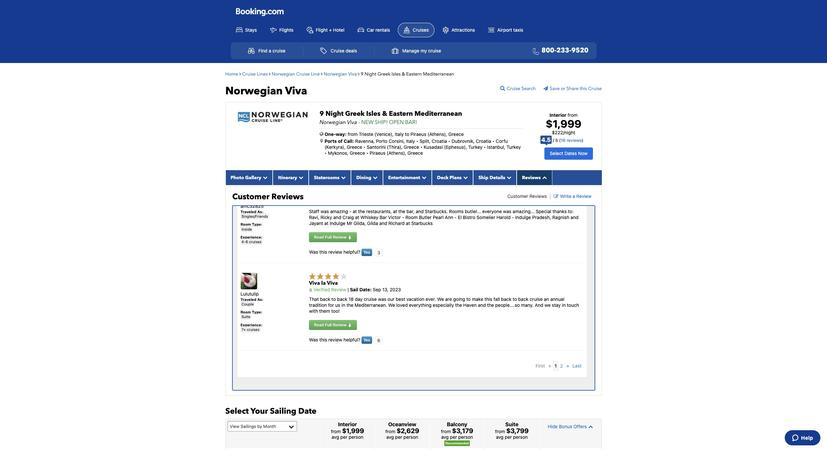 Task type: locate. For each thing, give the bounding box(es) containing it.
chevron up image
[[541, 175, 547, 180], [587, 425, 593, 429]]

amazing...
[[513, 209, 535, 214]]

avg inside interior from $1,999 avg per person
[[332, 435, 339, 440]]

norwegian cruise line image
[[237, 111, 308, 123]]

0 horizontal spatial norwegian viva
[[225, 84, 307, 98]]

indulge left mr
[[330, 221, 346, 226]]

customer up the amc32825
[[232, 192, 270, 202]]

from for suite from $3,799 avg per person
[[495, 429, 505, 435]]

2 avg from the left
[[387, 435, 394, 440]]

cruise up and
[[530, 297, 543, 302]]

1 vertical spatial isles
[[366, 109, 381, 118]]

experience: for amc32825
[[241, 235, 263, 239]]

angle right image for norwegian viva
[[358, 72, 360, 76]]

chevron down image for staterooms
[[340, 175, 346, 180]]

yes
[[364, 250, 370, 255], [364, 338, 370, 343]]

0 vertical spatial 9
[[361, 71, 364, 77]]

per inside the balcony from $3,179 avg per person
[[450, 435, 457, 440]]

1 vertical spatial piraeus
[[370, 150, 386, 156]]

from inside the balcony from $3,179 avg per person
[[441, 429, 451, 435]]

0 horizontal spatial italy
[[395, 131, 404, 137]]

greece inside corfu (kerkyra), greece
[[347, 144, 362, 150]]

back up people….so
[[501, 297, 512, 302]]

chevron down image for deck plans
[[462, 175, 468, 180]]

as: inside the lulutulip traveled as: couple
[[257, 298, 263, 302]]

to up for
[[332, 297, 336, 302]]

person inside interior from $1,999 avg per person
[[349, 435, 364, 440]]

from inside suite from $3,799 avg per person
[[495, 429, 505, 435]]

per inside interior from $1,999 avg per person
[[341, 435, 348, 440]]

pearl
[[433, 215, 444, 220]]

0 vertical spatial read
[[314, 235, 324, 240]]

2 yes from the top
[[364, 338, 370, 343]]

chevron up image inside hide bonus offers "link"
[[587, 425, 593, 429]]

type: for lulutulip
[[252, 310, 262, 315]]

from down interior
[[331, 429, 341, 435]]

yes for 3
[[364, 250, 370, 255]]

type: inside room type: inside
[[252, 222, 262, 227]]

piraeus inside santorini (thira), greece • kusadasi (ephesus), turkey • istanbul, turkey • mykonos, greece • piraeus (athens), greece
[[370, 150, 386, 156]]

chevron down image inside staterooms dropdown button
[[340, 175, 346, 180]]

deals
[[346, 48, 357, 54]]

room for amc32825
[[241, 222, 251, 227]]

and down bar
[[380, 221, 387, 226]]

itinerary button
[[273, 170, 309, 185]]

type: for amc32825
[[252, 222, 262, 227]]

chevron down image left ship
[[462, 175, 468, 180]]

reviews inside reviews dropdown button
[[522, 175, 541, 181]]

1 vertical spatial we
[[388, 303, 395, 308]]

was left our
[[378, 297, 387, 302]]

isles for 9 night greek isles & eastern mediterranean norwegian viva - new ship! open bar!
[[366, 109, 381, 118]]

helpful?
[[344, 249, 361, 255], [344, 337, 361, 343]]

1 horizontal spatial suite
[[506, 422, 519, 428]]

0 vertical spatial traveled
[[241, 210, 257, 214]]

1 vertical spatial night
[[326, 109, 344, 118]]

2 helpful? from the top
[[344, 337, 361, 343]]

in
[[342, 303, 346, 308], [562, 303, 566, 308]]

photo
[[231, 175, 244, 181]]

2 croatia from the left
[[476, 138, 491, 144]]

italy right corsini, on the left
[[406, 138, 415, 144]]

room inside the 'staff was amazing - at the restaurants,  at the bar, and starbucks.  rooms butler... everyone was amazing... special thanks to: ravi, ricky and craig at whiskey bar victor - room butler pearl ann - el bistro somelier harold - indulge pradesh, ragnish and jayant at indulge mr gilda, gilda and richard at starbucks'
[[406, 215, 418, 220]]

chevron down image left staterooms
[[297, 175, 304, 180]]

back up for
[[320, 297, 331, 302]]

eastern up the open
[[389, 109, 413, 118]]

3 per from the left
[[450, 435, 457, 440]]

car
[[367, 27, 375, 33]]

piraeus down santorini
[[370, 150, 386, 156]]

save or share this cruise link
[[544, 85, 602, 92]]

mediterranean down my on the top right
[[423, 71, 455, 77]]

and down make
[[478, 303, 486, 308]]

1 as: from the top
[[257, 210, 263, 214]]

amc32825
[[241, 204, 264, 209]]

1 horizontal spatial 6
[[378, 338, 381, 344]]

angle right image for cruise lines
[[269, 72, 271, 76]]

0 horizontal spatial &
[[382, 109, 388, 118]]

1 vertical spatial type:
[[252, 310, 262, 315]]

couple
[[242, 302, 254, 307]]

night up one-
[[326, 109, 344, 118]]

date:
[[360, 287, 372, 293]]

eastern for 9 night greek isles & eastern mediterranean norwegian viva - new ship! open bar!
[[389, 109, 413, 118]]

sep left 23,
[[373, 199, 381, 205]]

eastern inside 9 night greek isles & eastern mediterranean norwegian viva - new ship! open bar!
[[389, 109, 413, 118]]

rooms
[[449, 209, 464, 214]]

paper plane image
[[544, 86, 550, 91]]

balcony from $3,179 avg per person
[[441, 422, 474, 440]]

select up view
[[225, 406, 249, 417]]

1 horizontal spatial in
[[562, 303, 566, 308]]

4 person from the left
[[513, 435, 528, 440]]

chevron down image left dining
[[340, 175, 346, 180]]

people….so
[[496, 303, 520, 308]]

vacation
[[407, 297, 425, 302]]

$1,999 inside interior from $1,999 avg per person
[[342, 428, 364, 435]]

1 horizontal spatial we
[[437, 297, 444, 302]]

night right "norwegian viva" link
[[365, 71, 377, 77]]

per for $3,799
[[505, 435, 512, 440]]

9 for 9 night greek isles & eastern mediterranean norwegian viva - new ship! open bar!
[[320, 109, 324, 118]]

craig
[[343, 215, 354, 220]]

isles up new
[[366, 109, 381, 118]]

globe image
[[320, 132, 324, 136]]

from inside interior from $1,999 avg per person
[[331, 429, 341, 435]]

1 horizontal spatial customer reviews
[[508, 194, 547, 199]]

2 angle right image from the left
[[269, 72, 271, 76]]

1 per from the left
[[341, 435, 348, 440]]

chevron down image inside dining dropdown button
[[372, 175, 378, 180]]

1 horizontal spatial isles
[[392, 71, 401, 77]]

4 avg from the left
[[496, 435, 504, 440]]

0 vertical spatial sep
[[373, 199, 381, 205]]

0 vertical spatial mediterranean
[[423, 71, 455, 77]]

1 vertical spatial mediterranean
[[415, 109, 462, 118]]

4 per from the left
[[505, 435, 512, 440]]

1 vertical spatial italy
[[406, 138, 415, 144]]

as:
[[257, 210, 263, 214], [257, 298, 263, 302]]

the
[[358, 209, 365, 214], [399, 209, 406, 214], [347, 303, 354, 308], [455, 303, 462, 308], [487, 303, 494, 308]]

0 horizontal spatial 9
[[320, 109, 324, 118]]

ragnish
[[553, 215, 570, 220]]

0 vertical spatial experience:
[[241, 235, 263, 239]]

night for 9 night greek isles & eastern mediterranean
[[365, 71, 377, 77]]

last link
[[571, 361, 584, 372]]

mediterranean
[[423, 71, 455, 77], [415, 109, 462, 118]]

0 horizontal spatial select
[[225, 406, 249, 417]]

hide bonus offers link
[[541, 421, 600, 433]]

2023 right 13,
[[390, 287, 401, 293]]

reviews up customer reviews link
[[522, 175, 541, 181]]

1 vertical spatial select
[[225, 406, 249, 417]]

viva up the small verified icon
[[309, 280, 320, 287]]

isles for 9 night greek isles & eastern mediterranean
[[392, 71, 401, 77]]

0 horizontal spatial customer reviews
[[232, 192, 304, 202]]

angle right image for home
[[240, 72, 241, 76]]

the down fall
[[487, 303, 494, 308]]

4 chevron down image from the left
[[462, 175, 468, 180]]

2 read from the top
[[314, 323, 324, 328]]

norwegian right lines
[[272, 71, 295, 77]]

read full review button down 'too!'
[[309, 321, 357, 330]]

room
[[406, 215, 418, 220], [241, 222, 251, 227], [241, 310, 251, 315]]

one-way: from trieste (venice), italy to piraeus (athens), greece
[[325, 131, 464, 137]]

chevron down image for photo gallery
[[261, 175, 268, 180]]

split,
[[420, 138, 431, 144]]

0 vertical spatial /
[[563, 130, 565, 135]]

chevron up image inside reviews dropdown button
[[541, 175, 547, 180]]

eastern for 9 night greek isles & eastern mediterranean
[[406, 71, 422, 77]]

0 vertical spatial indulge
[[516, 215, 531, 220]]

1 type: from the top
[[252, 222, 262, 227]]

(athens), down (thira),
[[387, 150, 407, 156]]

1 was from the top
[[309, 249, 318, 255]]

a for find
[[269, 48, 271, 54]]

greece
[[449, 131, 464, 137], [347, 144, 362, 150], [404, 144, 419, 150], [350, 150, 365, 156], [408, 150, 423, 156]]

type: inside the room type: suite
[[252, 310, 262, 315]]

•
[[417, 138, 419, 144], [449, 138, 451, 144], [493, 138, 495, 144], [364, 144, 366, 150], [421, 144, 423, 150], [484, 144, 486, 150], [325, 150, 327, 156], [367, 150, 369, 156]]

per for $1,999
[[341, 435, 348, 440]]

2 person from the left
[[404, 435, 419, 440]]

16
[[561, 138, 566, 143]]

1 horizontal spatial croatia
[[476, 138, 491, 144]]

0 vertical spatial yes button
[[362, 249, 372, 257]]

4 angle right image from the left
[[358, 72, 360, 76]]

chevron down image left 'itinerary'
[[261, 175, 268, 180]]

avg down oceanview
[[387, 435, 394, 440]]

cruises link
[[398, 23, 435, 37]]

0 vertical spatial yes
[[364, 250, 370, 255]]

13,
[[383, 287, 389, 293]]

1 vertical spatial (athens),
[[387, 150, 407, 156]]

1 back from the left
[[320, 297, 331, 302]]

chevron down image inside the itinerary dropdown button
[[297, 175, 304, 180]]

9 for 9 night greek isles & eastern mediterranean
[[361, 71, 364, 77]]

1 vertical spatial |
[[348, 287, 349, 293]]

3 person from the left
[[459, 435, 473, 440]]

greece down ravenna, porto corsini, italy • split, croatia • dubrovnik, croatia •
[[404, 144, 419, 150]]

was inside that back to back 18 day cruise was our best vacation ever. we are going to make this fall back to back cruise an annual tradition for us in the mediterranean.  we loved everything especially the haven and the people….so many. and we stay in touch with them too!
[[378, 297, 387, 302]]

oceanview
[[389, 422, 417, 428]]

was this review helpful? yes down mr
[[309, 249, 370, 255]]

1 chevron down image from the left
[[261, 175, 268, 180]]

customer reviews up the amc32825
[[232, 192, 304, 202]]

viva inside 9 night greek isles & eastern mediterranean norwegian viva - new ship! open bar!
[[347, 119, 357, 126]]

our
[[388, 297, 395, 302]]

butler...
[[465, 209, 481, 214]]

1 horizontal spatial $1,999
[[546, 118, 582, 130]]

back up us
[[337, 297, 348, 302]]

1 yes from the top
[[364, 250, 370, 255]]

1 angle right image from the left
[[240, 72, 241, 76]]

everyone
[[483, 209, 502, 214]]

person inside oceanview from $2,629 avg per person
[[404, 435, 419, 440]]

chevron down image inside deck plans dropdown button
[[462, 175, 468, 180]]

as: inside amc32825 traveled as: singles/friends
[[257, 210, 263, 214]]

this left fall
[[485, 297, 493, 302]]

4 back from the left
[[519, 297, 529, 302]]

2 yes button from the top
[[362, 337, 372, 344]]

viva down deals
[[348, 71, 357, 77]]

1 vertical spatial /
[[553, 138, 555, 143]]

in right the stay
[[562, 303, 566, 308]]

2 link
[[559, 361, 565, 372]]

1 vertical spatial 2023
[[390, 287, 401, 293]]

mediterranean inside 9 night greek isles & eastern mediterranean norwegian viva - new ship! open bar!
[[415, 109, 462, 118]]

room inside the room type: suite
[[241, 310, 251, 315]]

chevron down image inside ship details dropdown button
[[506, 175, 512, 180]]

this
[[580, 85, 587, 92], [320, 249, 327, 255], [485, 297, 493, 302], [320, 337, 327, 343]]

type:
[[252, 222, 262, 227], [252, 310, 262, 315]]

cruises right 4-
[[249, 240, 262, 244]]

/ inside 4.5 / 5 ( 16 reviews )
[[553, 138, 555, 143]]

traveled inside amc32825 traveled as: singles/friends
[[241, 210, 257, 214]]

0 vertical spatial $1,999
[[546, 118, 582, 130]]

map marker image
[[320, 139, 323, 143]]

-
[[359, 119, 360, 126], [350, 209, 352, 214], [402, 215, 404, 220], [455, 215, 457, 220], [512, 215, 514, 220]]

person inside suite from $3,799 avg per person
[[513, 435, 528, 440]]

mediterranean for 9 night greek isles & eastern mediterranean norwegian viva - new ship! open bar!
[[415, 109, 462, 118]]

trieste
[[359, 131, 374, 137]]

was up the harold
[[503, 209, 512, 214]]

chevron down image
[[261, 175, 268, 180], [297, 175, 304, 180], [421, 175, 427, 180], [462, 175, 468, 180], [506, 175, 512, 180]]

review down craig
[[333, 235, 347, 240]]

1 vertical spatial greek
[[345, 109, 365, 118]]

0 horizontal spatial (athens),
[[387, 150, 407, 156]]

0 horizontal spatial night
[[326, 109, 344, 118]]

& up ship!
[[382, 109, 388, 118]]

from right interior
[[568, 112, 578, 118]]

1 vertical spatial a
[[573, 194, 576, 199]]

1 review from the top
[[329, 249, 342, 255]]

5 chevron down image from the left
[[506, 175, 512, 180]]

1 in from the left
[[342, 303, 346, 308]]

chevron up image up customer reviews link
[[541, 175, 547, 180]]

1 yes button from the top
[[362, 249, 372, 257]]

edit image
[[554, 194, 559, 199]]

• up the istanbul,
[[493, 138, 495, 144]]

your
[[251, 406, 268, 417]]

• left split,
[[417, 138, 419, 144]]

3 angle right image from the left
[[321, 72, 323, 76]]

1 full from the top
[[325, 235, 332, 240]]

cruises right 7+
[[247, 328, 260, 332]]

traveled down the amc32825
[[241, 210, 257, 214]]

night inside 9 night greek isles & eastern mediterranean norwegian viva - new ship! open bar!
[[326, 109, 344, 118]]

2 chevron down image from the left
[[297, 175, 304, 180]]

1 horizontal spatial &
[[402, 71, 405, 77]]

2 was this review helpful? yes from the top
[[309, 337, 370, 343]]

3 avg from the left
[[441, 435, 449, 440]]

interior
[[550, 112, 567, 118]]

1 vertical spatial was this review helpful? yes
[[309, 337, 370, 343]]

dining button
[[351, 170, 383, 185]]

helpful? for 3
[[344, 249, 361, 255]]

bar!
[[405, 119, 417, 126]]

angle right image right the home at the left top of the page
[[240, 72, 241, 76]]

traveled for lulutulip
[[241, 298, 257, 302]]

1 helpful? from the top
[[344, 249, 361, 255]]

avg inside the balcony from $3,179 avg per person
[[441, 435, 449, 440]]

0 horizontal spatial isles
[[366, 109, 381, 118]]

1 horizontal spatial was
[[378, 297, 387, 302]]

1 chevron down image from the left
[[340, 175, 346, 180]]

0 vertical spatial read full review button
[[309, 233, 357, 243]]

fall
[[494, 297, 500, 302]]

1 vertical spatial yes button
[[362, 337, 372, 344]]

select
[[550, 151, 564, 156], [225, 406, 249, 417]]

reviews
[[567, 138, 582, 143]]

angle right image
[[240, 72, 241, 76], [269, 72, 271, 76], [321, 72, 323, 76], [358, 72, 360, 76]]

1 vertical spatial read
[[314, 323, 324, 328]]

dates
[[565, 151, 577, 156]]

5
[[556, 138, 558, 143]]

(athens), up 'kusadasi'
[[428, 131, 447, 137]]

read for 2nd read full review button from the top
[[314, 323, 324, 328]]

9 right "norwegian viva" link
[[361, 71, 364, 77]]

1 was this review helpful? yes from the top
[[309, 249, 370, 255]]

0 vertical spatial norwegian viva
[[324, 71, 357, 77]]

9 inside 9 night greek isles & eastern mediterranean norwegian viva - new ship! open bar!
[[320, 109, 324, 118]]

la
[[321, 280, 326, 287]]

2 review from the top
[[329, 337, 342, 343]]

room for lulutulip
[[241, 310, 251, 315]]

view sailings by month link
[[227, 421, 297, 432]]

1 horizontal spatial a
[[573, 194, 576, 199]]

cruise right share
[[589, 85, 602, 92]]

read full review
[[314, 235, 348, 240], [314, 323, 348, 328]]

1 horizontal spatial turkey
[[507, 144, 521, 150]]

as: for lulutulip
[[257, 298, 263, 302]]

0 horizontal spatial turkey
[[469, 144, 483, 150]]

a inside navigation
[[269, 48, 271, 54]]

chevron up image right the bonus
[[587, 425, 593, 429]]

open
[[389, 119, 404, 126]]

1 vertical spatial read full review button
[[309, 321, 357, 330]]

jayant
[[309, 221, 323, 226]]

sep left 13,
[[373, 287, 381, 293]]

way:
[[336, 131, 347, 137]]

was this review helpful? yes down 'too!'
[[309, 337, 370, 343]]

from for interior from $1,999 avg per person
[[331, 429, 341, 435]]

0 vertical spatial read full review
[[314, 235, 348, 240]]

person inside the balcony from $3,179 avg per person
[[459, 435, 473, 440]]

1 turkey from the left
[[469, 144, 483, 150]]

greek inside 9 night greek isles & eastern mediterranean norwegian viva - new ship! open bar!
[[345, 109, 365, 118]]

read full review down jayant
[[314, 235, 348, 240]]

avg inside oceanview from $2,629 avg per person
[[387, 435, 394, 440]]

avg for $3,799
[[496, 435, 504, 440]]

1 read from the top
[[314, 235, 324, 240]]

full down them
[[325, 323, 332, 328]]

1 horizontal spatial (athens),
[[428, 131, 447, 137]]

a right write
[[573, 194, 576, 199]]

1 horizontal spatial select
[[550, 151, 564, 156]]

cruise left 'search'
[[507, 85, 521, 92]]

cruise inside dropdown button
[[428, 48, 441, 54]]

0 vertical spatial 6
[[246, 240, 248, 244]]

turkey down corfu
[[507, 144, 521, 150]]

1 horizontal spatial chevron up image
[[587, 425, 593, 429]]

mediterranean for 9 night greek isles & eastern mediterranean
[[423, 71, 455, 77]]

turkey down dubrovnik,
[[469, 144, 483, 150]]

0 horizontal spatial indulge
[[330, 221, 346, 226]]

0 vertical spatial cruises
[[249, 240, 262, 244]]

$3,179
[[452, 428, 474, 435]]

viva right la
[[327, 280, 338, 287]]

review
[[577, 194, 592, 199], [333, 235, 347, 240], [331, 287, 347, 293], [333, 323, 347, 328]]

/ left 5
[[553, 138, 555, 143]]

room down bar,
[[406, 215, 418, 220]]

0 vertical spatial room
[[406, 215, 418, 220]]

read down with
[[314, 323, 324, 328]]

traveled inside the lulutulip traveled as: couple
[[241, 298, 257, 302]]

a inside main content
[[573, 194, 576, 199]]

3 chevron down image from the left
[[421, 175, 427, 180]]

per inside suite from $3,799 avg per person
[[505, 435, 512, 440]]

2 experience: from the top
[[241, 323, 263, 327]]

view
[[230, 424, 240, 429]]

1 person from the left
[[349, 435, 364, 440]]

chevron down image left deck
[[421, 175, 427, 180]]

2 type: from the top
[[252, 310, 262, 315]]

first link
[[534, 361, 547, 372]]

experience: for lulutulip
[[241, 323, 263, 327]]

angle right image down 'cruise deals' link
[[358, 72, 360, 76]]

1 vertical spatial read full review
[[314, 323, 348, 328]]

amc32825 traveled as: singles/friends
[[241, 204, 268, 219]]

1 horizontal spatial chevron down image
[[372, 175, 378, 180]]

& inside 9 night greek isles & eastern mediterranean norwegian viva - new ship! open bar!
[[382, 109, 388, 118]]

0 vertical spatial was
[[309, 249, 318, 255]]

cruise search
[[507, 85, 536, 92]]

0 vertical spatial &
[[402, 71, 405, 77]]

233-
[[557, 46, 572, 55]]

0 vertical spatial night
[[365, 71, 377, 77]]

a for write
[[573, 194, 576, 199]]

1 vertical spatial as:
[[257, 298, 263, 302]]

avg
[[332, 435, 339, 440], [387, 435, 394, 440], [441, 435, 449, 440], [496, 435, 504, 440]]

9 up globe image
[[320, 109, 324, 118]]

night for 9 night greek isles & eastern mediterranean norwegian viva - new ship! open bar!
[[326, 109, 344, 118]]

avg for $3,179
[[441, 435, 449, 440]]

1 vertical spatial 9
[[320, 109, 324, 118]]

$1,999 for interior from $1,999 $222 / night
[[546, 118, 582, 130]]

chevron down image
[[340, 175, 346, 180], [372, 175, 378, 180]]

1 vertical spatial eastern
[[389, 109, 413, 118]]

6
[[246, 240, 248, 244], [378, 338, 381, 344]]

2 back from the left
[[337, 297, 348, 302]]

at up craig
[[353, 209, 357, 214]]

customer up amazing...
[[508, 194, 529, 199]]

flight + hotel link
[[301, 23, 350, 37]]

avg down interior
[[332, 435, 339, 440]]

1 vertical spatial room
[[241, 222, 251, 227]]

greek for 9 night greek isles & eastern mediterranean
[[378, 71, 391, 77]]

1 avg from the left
[[332, 435, 339, 440]]

- up craig
[[350, 209, 352, 214]]

1 experience: from the top
[[241, 235, 263, 239]]

type: down couple
[[252, 310, 262, 315]]

from inside oceanview from $2,629 avg per person
[[386, 429, 396, 435]]

was
[[309, 249, 318, 255], [309, 337, 318, 343]]

norwegian
[[272, 71, 295, 77], [324, 71, 347, 77], [225, 84, 283, 98], [320, 119, 346, 126]]

2 read full review from the top
[[314, 323, 348, 328]]

per inside oceanview from $2,629 avg per person
[[395, 435, 403, 440]]

3 back from the left
[[501, 297, 512, 302]]

cruise for cruise lines
[[242, 71, 256, 77]]

them
[[319, 309, 330, 314]]

cruise left lines
[[242, 71, 256, 77]]

room inside room type: inside
[[241, 222, 251, 227]]

now
[[579, 151, 588, 156]]

2 per from the left
[[395, 435, 403, 440]]

select inside select          dates now link
[[550, 151, 564, 156]]

chevron down image inside entertainment dropdown button
[[421, 175, 427, 180]]

select for select your sailing date
[[225, 406, 249, 417]]

1 vertical spatial chevron up image
[[587, 425, 593, 429]]

1 vertical spatial experience:
[[241, 323, 263, 327]]

experience: up 4-
[[241, 235, 263, 239]]

angle right image for norwegian cruise line
[[321, 72, 323, 76]]

0 horizontal spatial in
[[342, 303, 346, 308]]

customer reviews link
[[508, 194, 547, 199]]

1 vertical spatial review
[[329, 337, 342, 343]]

1 read full review from the top
[[314, 235, 348, 240]]

greece down the call:
[[347, 144, 362, 150]]

month
[[263, 424, 276, 429]]

from inside interior from $1,999 $222 / night
[[568, 112, 578, 118]]

1
[[555, 364, 557, 369]]

1 vertical spatial cruises
[[247, 328, 260, 332]]

0 horizontal spatial $1,999
[[342, 428, 364, 435]]

traveled up couple
[[241, 298, 257, 302]]

1 horizontal spatial /
[[563, 130, 565, 135]]

9
[[361, 71, 364, 77], [320, 109, 324, 118]]

cruise left line
[[296, 71, 310, 77]]

/ inside interior from $1,999 $222 / night
[[563, 130, 565, 135]]

2 traveled from the top
[[241, 298, 257, 302]]

1 traveled from the top
[[241, 210, 257, 214]]

0 vertical spatial 2023
[[391, 199, 402, 205]]

2 chevron down image from the left
[[372, 175, 378, 180]]

deck
[[437, 175, 449, 181]]

2 was from the top
[[309, 337, 318, 343]]

hide bonus offers
[[548, 424, 587, 430]]

18
[[349, 297, 354, 302]]

2 as: from the top
[[257, 298, 263, 302]]

interior
[[338, 422, 357, 428]]

0 vertical spatial we
[[437, 297, 444, 302]]

cruise inside travel menu navigation
[[331, 48, 345, 54]]

chevron down image for dining
[[372, 175, 378, 180]]

cruise right my on the top right
[[428, 48, 441, 54]]

1 horizontal spatial norwegian viva
[[324, 71, 357, 77]]

thanks
[[553, 209, 567, 214]]

travel menu navigation
[[231, 42, 597, 59]]

by
[[257, 424, 262, 429]]

0 vertical spatial greek
[[378, 71, 391, 77]]

person for $3,179
[[459, 435, 473, 440]]

0 vertical spatial suite
[[242, 315, 250, 319]]

2 vertical spatial room
[[241, 310, 251, 315]]

this down jayant
[[320, 249, 327, 255]]

taxis
[[514, 27, 524, 33]]

0 vertical spatial review
[[329, 249, 342, 255]]

experience: 4-6 cruises
[[241, 235, 263, 244]]

date
[[299, 406, 317, 417]]

from up the call:
[[348, 131, 358, 137]]

1 horizontal spatial piraeus
[[411, 131, 427, 137]]

1 vertical spatial &
[[382, 109, 388, 118]]

2 sep from the top
[[373, 287, 381, 293]]

chevron down image inside 'photo gallery' dropdown button
[[261, 175, 268, 180]]

0 vertical spatial isles
[[392, 71, 401, 77]]

isles inside 9 night greek isles & eastern mediterranean norwegian viva - new ship! open bar!
[[366, 109, 381, 118]]

yes button for 6
[[362, 337, 372, 344]]

chevron down image up the sep 23, 2023
[[372, 175, 378, 180]]

0 horizontal spatial croatia
[[432, 138, 447, 144]]

first « 1 2 » last
[[536, 364, 582, 369]]

avg inside suite from $3,799 avg per person
[[496, 435, 504, 440]]

& for 9 night greek isles & eastern mediterranean norwegian viva - new ship! open bar!
[[382, 109, 388, 118]]

norwegian viva link
[[324, 71, 358, 77]]

(athens), inside santorini (thira), greece • kusadasi (ephesus), turkey • istanbul, turkey • mykonos, greece • piraeus (athens), greece
[[387, 150, 407, 156]]



Task type: describe. For each thing, give the bounding box(es) containing it.
write a review
[[560, 194, 592, 199]]

greece up dubrovnik,
[[449, 131, 464, 137]]

norwegian viva main content
[[222, 0, 605, 451]]

home link
[[225, 71, 238, 77]]

1 horizontal spatial italy
[[406, 138, 415, 144]]

reviews button
[[517, 170, 553, 185]]

greek for 9 night greek isles & eastern mediterranean norwegian viva - new ship! open bar!
[[345, 109, 365, 118]]

- right victor
[[402, 215, 404, 220]]

person for $3,799
[[513, 435, 528, 440]]

0 horizontal spatial we
[[388, 303, 395, 308]]

from for oceanview from $2,629 avg per person
[[386, 429, 396, 435]]

• up (ephesus),
[[449, 138, 451, 144]]

search image
[[501, 85, 507, 91]]

norwegian cruise line
[[272, 71, 320, 77]]

oceanview from $2,629 avg per person
[[386, 422, 419, 440]]

& for 9 night greek isles & eastern mediterranean
[[402, 71, 405, 77]]

• down ravenna, porto corsini, italy • split, croatia • dubrovnik, croatia •
[[421, 144, 423, 150]]

review up us
[[331, 287, 347, 293]]

chevron up image for reviews
[[541, 175, 547, 180]]

attractions link
[[437, 23, 481, 37]]

photo gallery
[[231, 175, 261, 181]]

interior from $1,999 $222 / night
[[546, 112, 582, 135]]

per for $2,629
[[395, 435, 403, 440]]

room type: inside
[[241, 222, 262, 231]]

the down 18
[[347, 303, 354, 308]]

to up people….so
[[513, 297, 517, 302]]

cruise deals
[[331, 48, 357, 54]]

rentals
[[376, 27, 390, 33]]

from for interior from $1,999 $222 / night
[[568, 112, 578, 118]]

corfu (kerkyra), greece
[[325, 138, 508, 150]]

• left the istanbul,
[[484, 144, 486, 150]]

santorini
[[367, 144, 386, 150]]

attractions
[[452, 27, 475, 33]]

we
[[545, 303, 551, 308]]

was for 3
[[309, 249, 318, 255]]

haven
[[464, 303, 477, 308]]

verified review link
[[309, 287, 347, 293]]

4-
[[242, 240, 246, 244]]

el
[[458, 215, 462, 220]]

2 turkey from the left
[[507, 144, 521, 150]]

starbucks.
[[425, 209, 448, 214]]

deck plans
[[437, 175, 462, 181]]

reviews down 'itinerary'
[[272, 192, 304, 202]]

review down 'too!'
[[333, 323, 347, 328]]

2
[[561, 364, 563, 369]]

greece down ravenna,
[[350, 150, 365, 156]]

bar
[[380, 215, 387, 220]]

new
[[362, 119, 374, 126]]

read full review for first read full review button
[[314, 235, 348, 240]]

for
[[328, 303, 334, 308]]

that back to back 18 day cruise was our best vacation ever. we are going to make this fall back to back cruise an annual tradition for us in the mediterranean.  we loved everything especially the haven and the people….so many. and we stay in touch with them too!
[[309, 297, 579, 314]]

as: for amc32825
[[257, 210, 263, 214]]

1 horizontal spatial customer
[[508, 194, 529, 199]]

car rentals
[[367, 27, 390, 33]]

the left bar,
[[399, 209, 406, 214]]

one-
[[325, 131, 336, 137]]

hotel
[[333, 27, 345, 33]]

itinerary
[[278, 175, 297, 181]]

select for select          dates now
[[550, 151, 564, 156]]

this down them
[[320, 337, 327, 343]]

- left el
[[455, 215, 457, 220]]

1 sep from the top
[[373, 199, 381, 205]]

cruise lines
[[242, 71, 268, 77]]

yes for 6
[[364, 338, 370, 343]]

4.5 / 5 ( 16 reviews )
[[542, 136, 584, 143]]

at right richard
[[406, 221, 410, 226]]

save or share this cruise
[[550, 85, 602, 92]]

gallery
[[245, 175, 261, 181]]

best
[[396, 297, 405, 302]]

- right the harold
[[512, 215, 514, 220]]

$222
[[552, 130, 563, 135]]

bistro
[[463, 215, 476, 220]]

• down "(kerkyra),"
[[325, 150, 327, 156]]

was this review helpful? yes for 6
[[309, 337, 370, 343]]

this inside that back to back 18 day cruise was our best vacation ever. we are going to make this fall back to back cruise an annual tradition for us in the mediterranean.  we loved everything especially the haven and the people….so many. and we stay in touch with them too!
[[485, 297, 493, 302]]

too!
[[332, 309, 340, 314]]

800-233-9520
[[542, 46, 589, 55]]

read full review for 2nd read full review button from the top
[[314, 323, 348, 328]]

the up whiskey
[[358, 209, 365, 214]]

and inside that back to back 18 day cruise was our best vacation ever. we are going to make this fall back to back cruise an annual tradition for us in the mediterranean.  we loved everything especially the haven and the people….so many. and we stay in touch with them too!
[[478, 303, 486, 308]]

share
[[567, 85, 579, 92]]

review for 3
[[329, 249, 342, 255]]

room type: suite
[[241, 310, 262, 319]]

everything
[[409, 303, 432, 308]]

cruise up mediterranean.
[[364, 297, 377, 302]]

amazing
[[330, 209, 348, 214]]

corfu
[[496, 138, 508, 144]]

select your sailing date
[[225, 406, 317, 417]]

manage
[[403, 48, 420, 54]]

sail
[[350, 287, 359, 293]]

photo gallery button
[[225, 170, 273, 185]]

lines
[[257, 71, 268, 77]]

800-233-9520 link
[[530, 46, 589, 56]]

my
[[421, 48, 427, 54]]

norwegian right line
[[324, 71, 347, 77]]

singles/friends
[[242, 214, 268, 219]]

2 full from the top
[[325, 323, 332, 328]]

and down "amazing"
[[334, 215, 342, 220]]

1 vertical spatial norwegian viva
[[225, 84, 307, 98]]

cruise for cruise search
[[507, 85, 521, 92]]

reviews up special at right
[[530, 194, 547, 199]]

chevron down image for ship details
[[506, 175, 512, 180]]

suite inside suite from $3,799 avg per person
[[506, 422, 519, 428]]

ann
[[445, 215, 454, 220]]

avg for $1,999
[[332, 435, 339, 440]]

chevron up image for hide bonus offers
[[587, 425, 593, 429]]

deck plans button
[[432, 170, 474, 185]]

2 read full review button from the top
[[309, 321, 357, 330]]

was for 6
[[309, 337, 318, 343]]

last
[[573, 364, 582, 369]]

person for $2,629
[[404, 435, 419, 440]]

lulutulip image
[[241, 273, 257, 290]]

find
[[259, 48, 268, 54]]

cruise right find
[[273, 48, 286, 54]]

norwegian inside 9 night greek isles & eastern mediterranean norwegian viva - new ship! open bar!
[[320, 119, 346, 126]]

gilda
[[367, 221, 378, 226]]

us
[[335, 303, 341, 308]]

booking.com home image
[[236, 8, 284, 16]]

cruise deals link
[[313, 44, 364, 57]]

avg for $2,629
[[387, 435, 394, 440]]

starbucks
[[412, 221, 433, 226]]

$1,999 for interior from $1,999 avg per person
[[342, 428, 364, 435]]

this right share
[[580, 85, 587, 92]]

at down ricky
[[325, 221, 329, 226]]

• down santorini
[[367, 150, 369, 156]]

dubrovnik,
[[452, 138, 475, 144]]

stay
[[552, 303, 561, 308]]

0 vertical spatial italy
[[395, 131, 404, 137]]

person for $1,999
[[349, 435, 364, 440]]

1 vertical spatial 6
[[378, 338, 381, 344]]

find a cruise
[[259, 48, 286, 54]]

• down ravenna,
[[364, 144, 366, 150]]

0 vertical spatial piraeus
[[411, 131, 427, 137]]

9 night greek isles & eastern mediterranean norwegian viva - new ship! open bar!
[[320, 109, 462, 126]]

1 read full review button from the top
[[309, 233, 357, 243]]

and up butler
[[416, 209, 424, 214]]

staterooms button
[[309, 170, 351, 185]]

the down going
[[455, 303, 462, 308]]

recommended image
[[445, 441, 470, 447]]

ship
[[479, 175, 489, 181]]

experience: 7+ cruises
[[241, 323, 263, 332]]

0 horizontal spatial customer
[[232, 192, 270, 202]]

at up gilda,
[[355, 215, 359, 220]]

victor
[[388, 215, 401, 220]]

| for | sail date: sep 13, 2023
[[348, 287, 349, 293]]

and down to:
[[571, 215, 579, 220]]

review right write
[[577, 194, 592, 199]]

2 in from the left
[[562, 303, 566, 308]]

read for first read full review button
[[314, 235, 324, 240]]

tradition
[[309, 303, 327, 308]]

whiskey
[[361, 215, 379, 220]]

traveled for amc32825
[[241, 210, 257, 214]]

plans
[[450, 175, 462, 181]]

| for |
[[347, 199, 350, 205]]

from for balcony from $3,179 avg per person
[[441, 429, 451, 435]]

7+
[[242, 328, 246, 332]]

review for 6
[[329, 337, 342, 343]]

chevron down image for entertainment
[[421, 175, 427, 180]]

- inside 9 night greek isles & eastern mediterranean norwegian viva - new ship! open bar!
[[359, 119, 360, 126]]

cruises inside experience: 7+ cruises
[[247, 328, 260, 332]]

1 croatia from the left
[[432, 138, 447, 144]]

to up the haven
[[467, 297, 471, 302]]

yes button for 3
[[362, 249, 372, 257]]

chevron down image for itinerary
[[297, 175, 304, 180]]

inside
[[242, 227, 252, 231]]

2 horizontal spatial was
[[503, 209, 512, 214]]

ship details button
[[474, 170, 517, 185]]

suite inside the room type: suite
[[242, 315, 250, 319]]

0 horizontal spatial was
[[321, 209, 329, 214]]

flight
[[316, 27, 328, 33]]

to down bar!
[[405, 131, 410, 137]]

ricky
[[321, 215, 332, 220]]

small verified icon image
[[309, 289, 313, 292]]

0 vertical spatial (athens),
[[428, 131, 447, 137]]

helpful? for 6
[[344, 337, 361, 343]]

at up victor
[[393, 209, 397, 214]]

» link
[[565, 361, 571, 372]]

greece down corfu (kerkyra), greece
[[408, 150, 423, 156]]

1 vertical spatial indulge
[[330, 221, 346, 226]]

cruise for cruise deals
[[331, 48, 345, 54]]

per for $3,179
[[450, 435, 457, 440]]

entertainment
[[388, 175, 421, 181]]

1 horizontal spatial indulge
[[516, 215, 531, 220]]

norwegian down 'cruise lines' 'link'
[[225, 84, 283, 98]]

find a cruise link
[[241, 44, 293, 57]]

viva down norwegian cruise line
[[285, 84, 307, 98]]

cruises
[[413, 27, 429, 33]]

bar,
[[407, 209, 415, 214]]

richard
[[389, 221, 405, 226]]

6 inside the experience: 4-6 cruises
[[246, 240, 248, 244]]

many.
[[521, 303, 534, 308]]

was this review helpful? yes for 3
[[309, 249, 370, 255]]

cruises inside the experience: 4-6 cruises
[[249, 240, 262, 244]]

gilda,
[[354, 221, 366, 226]]



Task type: vqa. For each thing, say whether or not it's contained in the screenshot.
a
yes



